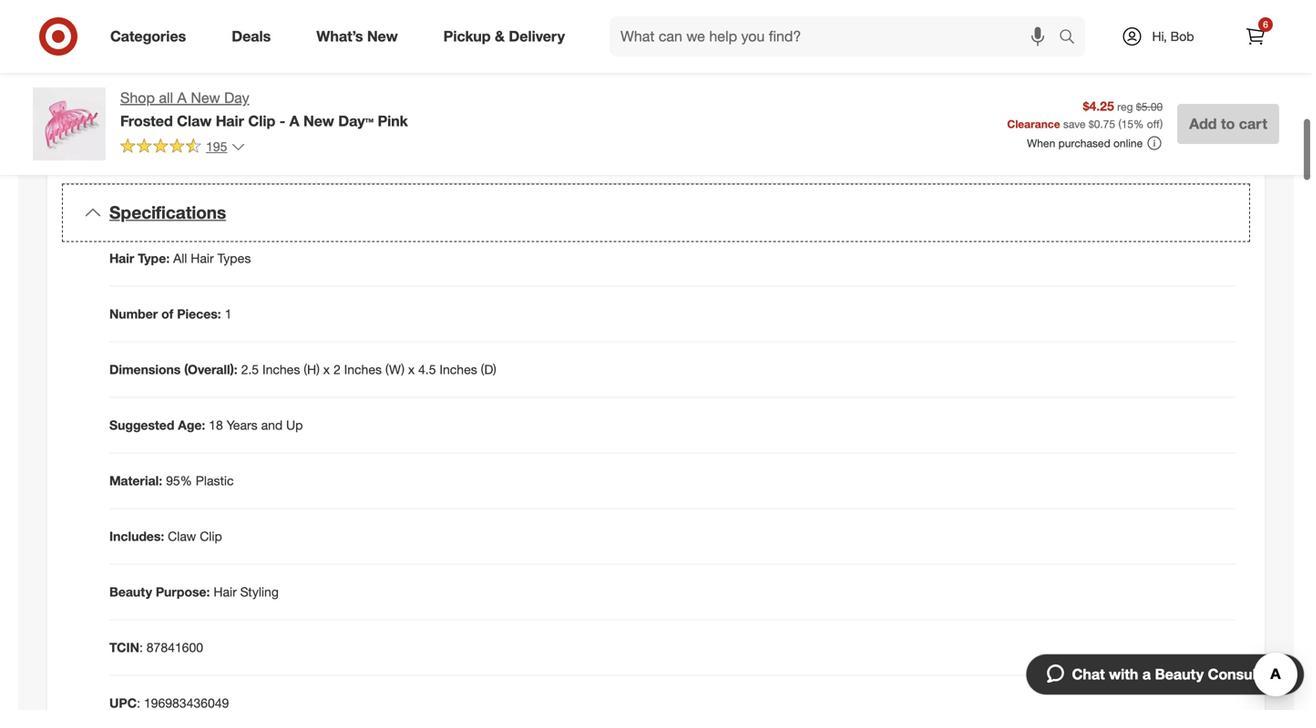 Task type: locate. For each thing, give the bounding box(es) containing it.
interlocking
[[1141, 60, 1207, 76]]

2 horizontal spatial all
[[715, 96, 727, 112]]

inches right 2
[[344, 361, 382, 377]]

2 horizontal spatial a
[[1000, 42, 1008, 58]]

lets
[[873, 78, 893, 94]]

new up variety
[[1011, 42, 1037, 58]]

all right for
[[196, 125, 209, 141]]

frosted right this on the top right of the page
[[838, 42, 882, 58]]

clip
[[1134, 42, 1154, 58]]

chat with a beauty consultant
[[1073, 666, 1285, 683]]

0 vertical spatial to
[[865, 60, 876, 76]]

includes: claw clip
[[109, 528, 222, 544]]

add
[[1190, 115, 1218, 133]]

clip up coordinate
[[944, 42, 966, 58]]

finish up the that
[[832, 60, 862, 76]]

when
[[1028, 136, 1056, 150]]

of inside description style your hairdo with this frosted claw hair clip from a new day™. this claw clip features a solid color with a frosted finish to easily coordinate with a variety of outfits. the interlocking jaw teeth provide a nonslip grip that lets you pull your hair up or back with ease, and it works well with all hair types.
[[1059, 60, 1070, 76]]

a left secure
[[177, 89, 187, 107]]

years
[[227, 417, 258, 433]]

0 horizontal spatial to
[[865, 60, 876, 76]]

0 vertical spatial a
[[1000, 42, 1008, 58]]

all right shop
[[159, 89, 173, 107]]

0 horizontal spatial all
[[159, 89, 173, 107]]

well
[[1196, 78, 1218, 94]]

purpose:
[[156, 584, 210, 600]]

variety
[[1018, 60, 1056, 76]]

a right chat
[[1143, 666, 1152, 683]]

)
[[1161, 117, 1164, 131]]

1 vertical spatial clip
[[248, 112, 276, 130]]

claw up easily
[[885, 42, 914, 58]]

1 vertical spatial and
[[261, 417, 283, 433]]

consultant
[[1209, 666, 1285, 683]]

of
[[1059, 60, 1070, 76], [161, 306, 174, 322]]

add to cart
[[1190, 115, 1268, 133]]

hair inside shop all a new day frosted claw hair clip - a new day™ pink
[[216, 112, 244, 130]]

clip inside description style your hairdo with this frosted claw hair clip from a new day™. this claw clip features a solid color with a frosted finish to easily coordinate with a variety of outfits. the interlocking jaw teeth provide a nonslip grip that lets you pull your hair up or back with ease, and it works well with all hair types.
[[944, 42, 966, 58]]

with down the from
[[980, 60, 1004, 76]]

1 horizontal spatial hair
[[731, 96, 752, 112]]

to up lets
[[865, 60, 876, 76]]

the
[[1116, 60, 1137, 76]]

a up types.
[[766, 78, 773, 94]]

your
[[719, 42, 744, 58], [944, 78, 969, 94], [279, 100, 304, 116]]

features
[[1157, 42, 1204, 58]]

0 vertical spatial of
[[1059, 60, 1070, 76]]

to
[[865, 60, 876, 76], [1222, 115, 1236, 133]]

clip
[[944, 42, 966, 58], [248, 112, 276, 130], [200, 528, 222, 544]]

a right the from
[[1000, 42, 1008, 58]]

2 vertical spatial a
[[290, 112, 300, 130]]

hair
[[917, 42, 940, 58], [216, 112, 244, 130], [109, 250, 134, 266], [191, 250, 214, 266], [214, 584, 237, 600]]

of down day™.
[[1059, 60, 1070, 76]]

a right the -
[[290, 112, 300, 130]]

to right 'add'
[[1222, 115, 1236, 133]]

pickup
[[444, 27, 491, 45]]

secure
[[191, 100, 230, 116]]

beauty purpose: hair styling
[[109, 584, 279, 600]]

0 horizontal spatial clip
[[200, 528, 222, 544]]

1 vertical spatial of
[[161, 306, 174, 322]]

jaw
[[1211, 60, 1230, 76]]

beauty left 'purpose:'
[[109, 584, 152, 600]]

1 horizontal spatial and
[[1123, 78, 1145, 94]]

2 vertical spatial your
[[279, 100, 304, 116]]

a
[[1207, 42, 1214, 58], [777, 60, 784, 76], [1008, 60, 1015, 76], [766, 78, 773, 94], [181, 100, 187, 116], [1143, 666, 1152, 683]]

0 vertical spatial your
[[719, 42, 744, 58]]

frosted
[[838, 42, 882, 58], [128, 74, 171, 90], [120, 112, 173, 130]]

with right chat
[[1110, 666, 1139, 683]]

clip left the -
[[248, 112, 276, 130]]

0 horizontal spatial a
[[177, 89, 187, 107]]

2 horizontal spatial clip
[[944, 42, 966, 58]]

0.75
[[1095, 117, 1116, 131]]

bob
[[1171, 28, 1195, 44]]

with
[[787, 42, 811, 58], [750, 60, 774, 76], [980, 60, 1004, 76], [1062, 78, 1086, 94], [687, 96, 711, 112], [1110, 666, 1139, 683]]

hair type: all hair types
[[109, 250, 251, 266]]

suitable
[[128, 125, 174, 141]]

your right on
[[279, 100, 304, 116]]

and left up
[[261, 417, 283, 433]]

claw inside description style your hairdo with this frosted claw hair clip from a new day™. this claw clip features a solid color with a frosted finish to easily coordinate with a variety of outfits. the interlocking jaw teeth provide a nonslip grip that lets you pull your hair up or back with ease, and it works well with all hair types.
[[885, 42, 914, 58]]

a up up
[[1008, 60, 1015, 76]]

of left pieces:
[[161, 306, 174, 322]]

inches left (d)
[[440, 361, 478, 377]]

finish up secure
[[175, 74, 205, 90]]

day™.
[[1041, 42, 1073, 58]]

finish
[[832, 60, 862, 76], [175, 74, 205, 90]]

0 vertical spatial clip
[[944, 42, 966, 58]]

claw right includes:
[[168, 528, 196, 544]]

your down coordinate
[[944, 78, 969, 94]]

hair down "provide"
[[731, 96, 752, 112]]

0 horizontal spatial inches
[[263, 361, 300, 377]]

save
[[1064, 117, 1086, 131]]

hair up coordinate
[[917, 42, 940, 58]]

1 horizontal spatial beauty
[[1156, 666, 1205, 683]]

beauty inside chat with a beauty consultant button
[[1156, 666, 1205, 683]]

delivery
[[509, 27, 565, 45]]

hold
[[233, 100, 258, 116]]

frosted finish
[[128, 74, 205, 90]]

1 horizontal spatial inches
[[344, 361, 382, 377]]

$4.25
[[1084, 98, 1115, 114]]

includes:
[[109, 528, 164, 544]]

claw
[[885, 42, 914, 58], [177, 112, 212, 130], [168, 528, 196, 544]]

0 vertical spatial hair
[[973, 78, 994, 94]]

1 horizontal spatial x
[[408, 361, 415, 377]]

x left 4.5
[[408, 361, 415, 377]]

1 horizontal spatial clip
[[248, 112, 276, 130]]

beauty
[[109, 584, 152, 600], [1156, 666, 1205, 683]]

x left 2
[[323, 361, 330, 377]]

nonslip
[[777, 78, 818, 94]]

hair down day
[[216, 112, 244, 130]]

suitable for all hair types
[[128, 125, 269, 141]]

195 link
[[120, 138, 246, 159]]

hi,
[[1153, 28, 1168, 44]]

on
[[261, 100, 276, 116]]

and left it
[[1123, 78, 1145, 94]]

1 horizontal spatial all
[[196, 125, 209, 141]]

a up jaw
[[1207, 42, 1214, 58]]

with up frosted
[[787, 42, 811, 58]]

number of pieces: 1
[[109, 306, 232, 322]]

cart
[[1240, 115, 1268, 133]]

what's new link
[[301, 16, 421, 57]]

0 horizontal spatial of
[[161, 306, 174, 322]]

95%
[[166, 473, 192, 489]]

inches
[[263, 361, 300, 377], [344, 361, 382, 377], [440, 361, 478, 377]]

1 horizontal spatial a
[[290, 112, 300, 130]]

new left day
[[191, 89, 220, 107]]

solid
[[687, 60, 714, 76]]

0 vertical spatial frosted
[[838, 42, 882, 58]]

a inside button
[[1143, 666, 1152, 683]]

0 vertical spatial and
[[1123, 78, 1145, 94]]

new
[[367, 27, 398, 45], [1011, 42, 1037, 58], [191, 89, 220, 107], [304, 112, 334, 130]]

day
[[224, 89, 249, 107]]

chat
[[1073, 666, 1106, 683]]

categories
[[110, 27, 186, 45]]

frosted down shop
[[120, 112, 173, 130]]

1 vertical spatial claw
[[177, 112, 212, 130]]

0 horizontal spatial beauty
[[109, 584, 152, 600]]

dimensions (overall): 2.5 inches (h) x 2 inches (w) x 4.5 inches (d)
[[109, 361, 497, 377]]

online
[[1114, 136, 1144, 150]]

inches left the "(h)"
[[263, 361, 300, 377]]

2 vertical spatial claw
[[168, 528, 196, 544]]

all down teeth
[[715, 96, 727, 112]]

a inside description style your hairdo with this frosted claw hair clip from a new day™. this claw clip features a solid color with a frosted finish to easily coordinate with a variety of outfits. the interlocking jaw teeth provide a nonslip grip that lets you pull your hair up or back with ease, and it works well with all hair types.
[[1000, 42, 1008, 58]]

what's new
[[317, 27, 398, 45]]

a up for
[[181, 100, 187, 116]]

1 horizontal spatial finish
[[832, 60, 862, 76]]

age:
[[178, 417, 205, 433]]

1 x from the left
[[323, 361, 330, 377]]

you
[[897, 78, 917, 94]]

suggested age: 18 years and up
[[109, 417, 303, 433]]

6
[[1264, 19, 1269, 30]]

0 vertical spatial claw
[[885, 42, 914, 58]]

2 vertical spatial hair
[[212, 125, 234, 141]]

description style your hairdo with this frosted claw hair clip from a new day™. this claw clip features a solid color with a frosted finish to easily coordinate with a variety of outfits. the interlocking jaw teeth provide a nonslip grip that lets you pull your hair up or back with ease, and it works well with all hair types.
[[687, 15, 1230, 112]]

beauty left consultant
[[1156, 666, 1205, 683]]

suggested
[[109, 417, 174, 433]]

1 vertical spatial your
[[944, 78, 969, 94]]

claw up the 195 link at the top of the page
[[177, 112, 212, 130]]

all
[[159, 89, 173, 107], [715, 96, 727, 112], [196, 125, 209, 141]]

with inside button
[[1110, 666, 1139, 683]]

0 vertical spatial beauty
[[109, 584, 152, 600]]

0 horizontal spatial x
[[323, 361, 330, 377]]

hair down secure
[[212, 125, 234, 141]]

&
[[495, 27, 505, 45]]

2 horizontal spatial inches
[[440, 361, 478, 377]]

0 horizontal spatial and
[[261, 417, 283, 433]]

clip down plastic
[[200, 528, 222, 544]]

0 horizontal spatial hair
[[212, 125, 234, 141]]

1 vertical spatial to
[[1222, 115, 1236, 133]]

frosted up the provides on the top of page
[[128, 74, 171, 90]]

description
[[687, 15, 768, 33]]

hair left up
[[973, 78, 994, 94]]

2 vertical spatial frosted
[[120, 112, 173, 130]]

up
[[286, 417, 303, 433]]

your up color
[[719, 42, 744, 58]]

1 vertical spatial beauty
[[1156, 666, 1205, 683]]

deals
[[232, 27, 271, 45]]

0 horizontal spatial finish
[[175, 74, 205, 90]]

1 horizontal spatial to
[[1222, 115, 1236, 133]]

1 horizontal spatial of
[[1059, 60, 1070, 76]]

hairdo
[[748, 42, 783, 58]]

add to cart button
[[1178, 104, 1280, 144]]

ease,
[[1089, 78, 1119, 94]]



Task type: vqa. For each thing, say whether or not it's contained in the screenshot.


Task type: describe. For each thing, give the bounding box(es) containing it.
to inside button
[[1222, 115, 1236, 133]]

purchased
[[1059, 136, 1111, 150]]

hair left type:
[[109, 250, 134, 266]]

material: 95% plastic
[[109, 473, 234, 489]]

hi, bob
[[1153, 28, 1195, 44]]

when purchased online
[[1028, 136, 1144, 150]]

outfits.
[[1074, 60, 1112, 76]]

1 vertical spatial a
[[177, 89, 187, 107]]

plastic
[[196, 473, 234, 489]]

(h)
[[304, 361, 320, 377]]

2 x from the left
[[408, 361, 415, 377]]

2
[[334, 361, 341, 377]]

for
[[178, 125, 193, 141]]

color
[[718, 60, 747, 76]]

new right the -
[[304, 112, 334, 130]]

specifications
[[109, 202, 226, 223]]

2 vertical spatial clip
[[200, 528, 222, 544]]

types.
[[755, 96, 790, 112]]

15
[[1122, 117, 1134, 131]]

$5.00
[[1137, 100, 1164, 114]]

1 horizontal spatial your
[[719, 42, 744, 58]]

works
[[1158, 78, 1192, 94]]

195
[[206, 138, 227, 154]]

dimensions
[[109, 361, 181, 377]]

0 horizontal spatial your
[[279, 100, 304, 116]]

to inside description style your hairdo with this frosted claw hair clip from a new day™. this claw clip features a solid color with a frosted finish to easily coordinate with a variety of outfits. the interlocking jaw teeth provide a nonslip grip that lets you pull your hair up or back with ease, and it works well with all hair types.
[[865, 60, 876, 76]]

hair right all
[[191, 250, 214, 266]]

1 vertical spatial frosted
[[128, 74, 171, 90]]

chat with a beauty consultant button
[[1026, 654, 1306, 696]]

it
[[1148, 78, 1155, 94]]

with down teeth
[[687, 96, 711, 112]]

tcin : 87841600
[[109, 640, 203, 656]]

frosted inside shop all a new day frosted claw hair clip - a new day™ pink
[[120, 112, 173, 130]]

tcin
[[109, 640, 139, 656]]

pieces:
[[177, 306, 221, 322]]

$
[[1089, 117, 1095, 131]]

pickup & delivery
[[444, 27, 565, 45]]

shop
[[120, 89, 155, 107]]

87841600
[[147, 640, 203, 656]]

teeth
[[687, 78, 717, 94]]

specifications button
[[62, 184, 1251, 242]]

types
[[218, 250, 251, 266]]

What can we help you find? suggestions appear below search field
[[610, 16, 1064, 57]]

style
[[687, 42, 716, 58]]

types
[[237, 125, 269, 141]]

2 horizontal spatial your
[[944, 78, 969, 94]]

(d)
[[481, 361, 497, 377]]

pink
[[378, 112, 408, 130]]

(w)
[[386, 361, 405, 377]]

3 inches from the left
[[440, 361, 478, 377]]

2 horizontal spatial hair
[[973, 78, 994, 94]]

:
[[139, 640, 143, 656]]

search
[[1051, 29, 1095, 47]]

that
[[847, 78, 869, 94]]

(overall):
[[184, 361, 238, 377]]

all
[[173, 250, 187, 266]]

provides a secure hold on your hairstyle
[[128, 100, 356, 116]]

styling
[[240, 584, 279, 600]]

$4.25 reg $5.00 clearance save $ 0.75 ( 15 % off )
[[1008, 98, 1164, 131]]

claw inside shop all a new day frosted claw hair clip - a new day™ pink
[[177, 112, 212, 130]]

frosted inside description style your hairdo with this frosted claw hair clip from a new day™. this claw clip features a solid color with a frosted finish to easily coordinate with a variety of outfits. the interlocking jaw teeth provide a nonslip grip that lets you pull your hair up or back with ease, and it works well with all hair types.
[[838, 42, 882, 58]]

provides
[[128, 100, 177, 116]]

%
[[1134, 117, 1145, 131]]

shop all a new day frosted claw hair clip - a new day™ pink
[[120, 89, 408, 130]]

this
[[814, 42, 835, 58]]

grip
[[821, 78, 844, 94]]

clip inside shop all a new day frosted claw hair clip - a new day™ pink
[[248, 112, 276, 130]]

with down hairdo
[[750, 60, 774, 76]]

with down outfits.
[[1062, 78, 1086, 94]]

provide
[[720, 78, 763, 94]]

1
[[225, 306, 232, 322]]

number
[[109, 306, 158, 322]]

deals link
[[216, 16, 294, 57]]

hair left styling
[[214, 584, 237, 600]]

or
[[1016, 78, 1027, 94]]

finish inside description style your hairdo with this frosted claw hair clip from a new day™. this claw clip features a solid color with a frosted finish to easily coordinate with a variety of outfits. the interlocking jaw teeth provide a nonslip grip that lets you pull your hair up or back with ease, and it works well with all hair types.
[[832, 60, 862, 76]]

new inside description style your hairdo with this frosted claw hair clip from a new day™. this claw clip features a solid color with a frosted finish to easily coordinate with a variety of outfits. the interlocking jaw teeth provide a nonslip grip that lets you pull your hair up or back with ease, and it works well with all hair types.
[[1011, 42, 1037, 58]]

all inside description style your hairdo with this frosted claw hair clip from a new day™. this claw clip features a solid color with a frosted finish to easily coordinate with a variety of outfits. the interlocking jaw teeth provide a nonslip grip that lets you pull your hair up or back with ease, and it works well with all hair types.
[[715, 96, 727, 112]]

this
[[1077, 42, 1101, 58]]

a down hairdo
[[777, 60, 784, 76]]

clearance
[[1008, 117, 1061, 131]]

image of frosted claw hair clip - a new day™ pink image
[[33, 88, 106, 160]]

hairstyle
[[308, 100, 356, 116]]

all inside shop all a new day frosted claw hair clip - a new day™ pink
[[159, 89, 173, 107]]

2.5
[[241, 361, 259, 377]]

new right what's
[[367, 27, 398, 45]]

pull
[[921, 78, 941, 94]]

pickup & delivery link
[[428, 16, 588, 57]]

material:
[[109, 473, 162, 489]]

(
[[1119, 117, 1122, 131]]

from
[[970, 42, 996, 58]]

hair inside description style your hairdo with this frosted claw hair clip from a new day™. this claw clip features a solid color with a frosted finish to easily coordinate with a variety of outfits. the interlocking jaw teeth provide a nonslip grip that lets you pull your hair up or back with ease, and it works well with all hair types.
[[917, 42, 940, 58]]

and inside description style your hairdo with this frosted claw hair clip from a new day™. this claw clip features a solid color with a frosted finish to easily coordinate with a variety of outfits. the interlocking jaw teeth provide a nonslip grip that lets you pull your hair up or back with ease, and it works well with all hair types.
[[1123, 78, 1145, 94]]

day™
[[339, 112, 374, 130]]

easily
[[880, 60, 912, 76]]

1 vertical spatial hair
[[731, 96, 752, 112]]

1 inches from the left
[[263, 361, 300, 377]]

type:
[[138, 250, 170, 266]]

up
[[997, 78, 1012, 94]]

reg
[[1118, 100, 1134, 114]]

off
[[1148, 117, 1161, 131]]

2 inches from the left
[[344, 361, 382, 377]]

-
[[280, 112, 286, 130]]



